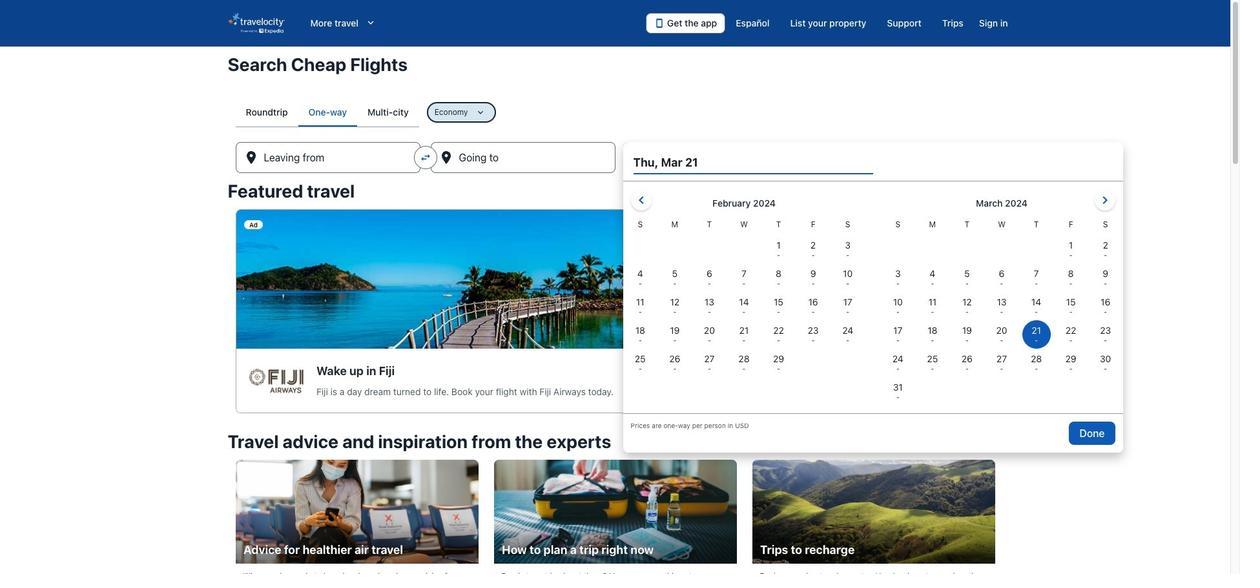 Task type: locate. For each thing, give the bounding box(es) containing it.
download the app button image
[[655, 18, 665, 28]]

next month image
[[1098, 193, 1113, 208]]

tab list
[[236, 98, 419, 127]]

featured travel region
[[220, 173, 1011, 424]]

swap origin and destination values image
[[420, 152, 431, 164]]

main content
[[0, 47, 1231, 575]]

previous month image
[[634, 193, 649, 208]]



Task type: describe. For each thing, give the bounding box(es) containing it.
travel advice and inspiration from the experts region
[[220, 424, 1011, 575]]

travelocity logo image
[[228, 13, 285, 34]]



Task type: vqa. For each thing, say whether or not it's contained in the screenshot.
Next ICON
no



